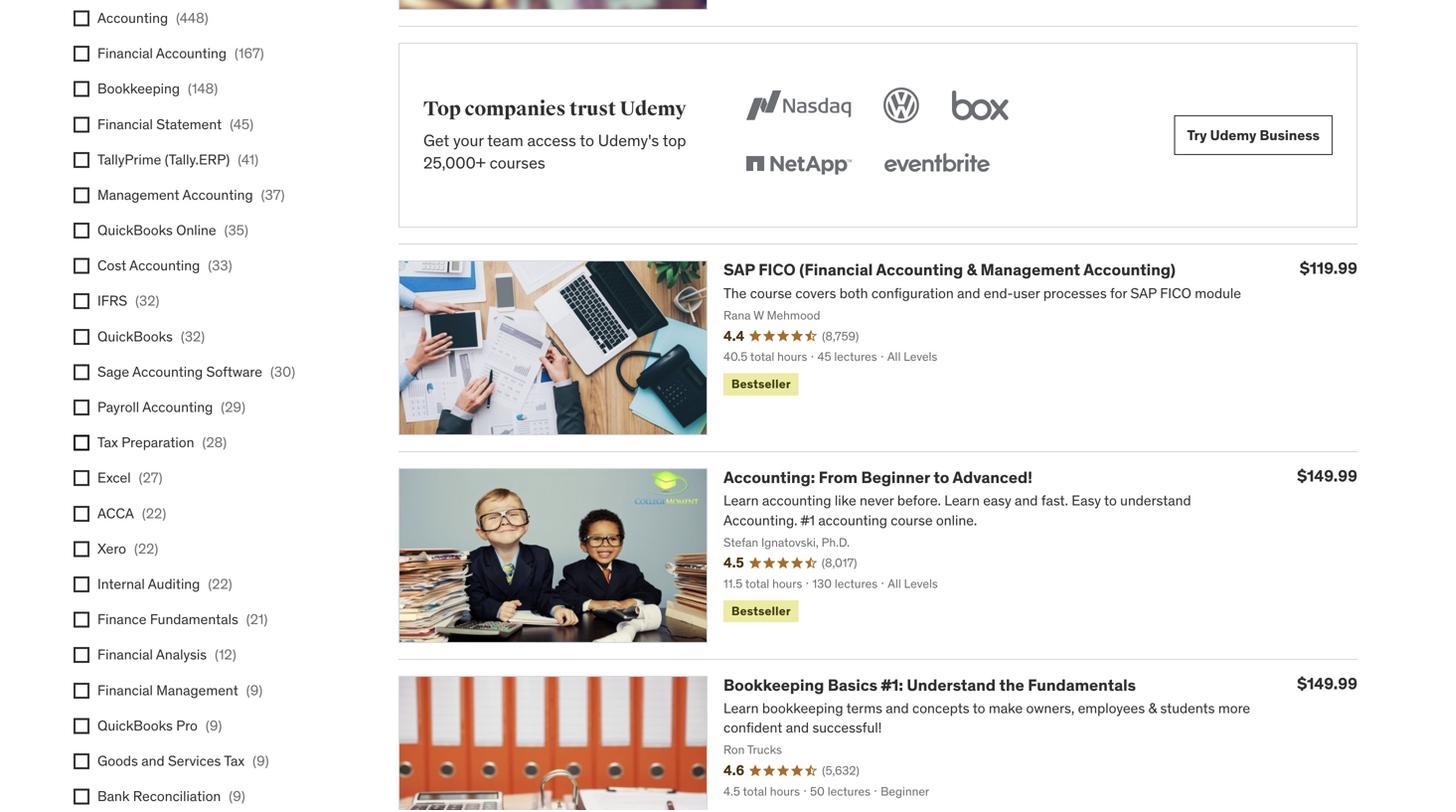 Task type: locate. For each thing, give the bounding box(es) containing it.
1 vertical spatial quickbooks
[[97, 327, 173, 345]]

acca
[[97, 504, 134, 522]]

0 vertical spatial bookkeeping
[[97, 80, 180, 98]]

1 vertical spatial fundamentals
[[1028, 675, 1137, 695]]

financial for financial statement (45)
[[97, 115, 153, 133]]

xsmall image for management accounting (37)
[[74, 187, 89, 203]]

sap
[[724, 260, 755, 280]]

1 xsmall image from the top
[[74, 117, 89, 133]]

5 xsmall image from the top
[[74, 223, 89, 239]]

xsmall image
[[74, 117, 89, 133], [74, 152, 89, 168], [74, 258, 89, 274], [74, 329, 89, 345], [74, 364, 89, 380], [74, 400, 89, 416], [74, 435, 89, 451], [74, 577, 89, 593], [74, 612, 89, 628], [74, 647, 89, 663], [74, 683, 89, 699], [74, 789, 89, 805]]

xero (22)
[[97, 540, 158, 558]]

(32) right ifrs
[[135, 292, 159, 310]]

nasdaq image
[[742, 84, 856, 127]]

internal
[[97, 575, 145, 593]]

to right the beginner
[[934, 467, 950, 488]]

xsmall image for ifrs (32)
[[74, 294, 89, 309]]

financial up quickbooks pro (9)
[[97, 681, 153, 699]]

xsmall image for quickbooks pro (9)
[[74, 718, 89, 734]]

1 vertical spatial tax
[[224, 752, 245, 770]]

bookkeeping
[[97, 80, 180, 98], [724, 675, 825, 695]]

accounting down quickbooks online (35)
[[129, 257, 200, 275]]

xsmall image for financial analysis (12)
[[74, 647, 89, 663]]

8 xsmall image from the top
[[74, 506, 89, 522]]

xsmall image left financial analysis (12)
[[74, 647, 89, 663]]

xsmall image for bookkeeping (148)
[[74, 81, 89, 97]]

10 xsmall image from the top
[[74, 647, 89, 663]]

and
[[141, 752, 165, 770]]

management right &
[[981, 260, 1081, 280]]

quickbooks up goods at bottom
[[97, 717, 173, 735]]

accounting up payroll accounting (29)
[[132, 363, 203, 381]]

4 financial from the top
[[97, 681, 153, 699]]

1 vertical spatial udemy
[[1211, 126, 1257, 144]]

(27)
[[139, 469, 163, 487]]

0 vertical spatial quickbooks
[[97, 221, 173, 239]]

team
[[487, 130, 524, 151]]

11 xsmall image from the top
[[74, 683, 89, 699]]

1 horizontal spatial (32)
[[181, 327, 205, 345]]

8 xsmall image from the top
[[74, 577, 89, 593]]

xsmall image left tallyprime at top
[[74, 152, 89, 168]]

xsmall image
[[74, 10, 89, 26], [74, 46, 89, 62], [74, 81, 89, 97], [74, 187, 89, 203], [74, 223, 89, 239], [74, 294, 89, 309], [74, 471, 89, 486], [74, 506, 89, 522], [74, 541, 89, 557], [74, 718, 89, 734], [74, 754, 89, 770]]

fundamentals
[[150, 611, 238, 628], [1028, 675, 1137, 695]]

1 horizontal spatial udemy
[[1211, 126, 1257, 144]]

(9) down (21)
[[246, 681, 263, 699]]

accounting for cost accounting (33)
[[129, 257, 200, 275]]

business
[[1260, 126, 1320, 144]]

udemy right try
[[1211, 126, 1257, 144]]

3 xsmall image from the top
[[74, 258, 89, 274]]

accounting for sage accounting software (30)
[[132, 363, 203, 381]]

accounting left &
[[876, 260, 964, 280]]

0 vertical spatial management
[[97, 186, 179, 204]]

0 horizontal spatial bookkeeping
[[97, 80, 180, 98]]

quickbooks
[[97, 221, 173, 239], [97, 327, 173, 345], [97, 717, 173, 735]]

5 xsmall image from the top
[[74, 364, 89, 380]]

cost accounting (33)
[[97, 257, 232, 275]]

0 vertical spatial udemy
[[620, 97, 687, 121]]

1 vertical spatial bookkeeping
[[724, 675, 825, 695]]

your
[[453, 130, 484, 151]]

1 quickbooks from the top
[[97, 221, 173, 239]]

xsmall image for quickbooks online (35)
[[74, 223, 89, 239]]

udemy
[[620, 97, 687, 121], [1211, 126, 1257, 144]]

udemy's
[[598, 130, 659, 151]]

(9) right reconciliation
[[229, 788, 245, 805]]

top
[[424, 97, 461, 121]]

0 horizontal spatial to
[[580, 130, 595, 151]]

1 $149.99 from the top
[[1298, 466, 1358, 486]]

6 xsmall image from the top
[[74, 400, 89, 416]]

tax right services
[[224, 752, 245, 770]]

analysis
[[156, 646, 207, 664]]

excel (27)
[[97, 469, 163, 487]]

6 xsmall image from the top
[[74, 294, 89, 309]]

4 xsmall image from the top
[[74, 187, 89, 203]]

tax
[[97, 434, 118, 452], [224, 752, 245, 770]]

advanced!
[[953, 467, 1033, 488]]

(22) for xero (22)
[[134, 540, 158, 558]]

(22) right auditing
[[208, 575, 232, 593]]

0 vertical spatial $149.99
[[1298, 466, 1358, 486]]

xero
[[97, 540, 126, 558]]

accounting: from beginner to advanced!
[[724, 467, 1033, 488]]

udemy inside the try udemy business link
[[1211, 126, 1257, 144]]

quickbooks for quickbooks pro (9)
[[97, 717, 173, 735]]

bookkeeping up financial statement (45)
[[97, 80, 180, 98]]

$149.99 for accounting: from beginner to advanced!
[[1298, 466, 1358, 486]]

financial analysis (12)
[[97, 646, 236, 664]]

(29)
[[221, 398, 246, 416]]

sap fico (financial accounting & management accounting) link
[[724, 260, 1176, 280]]

1 vertical spatial (32)
[[181, 327, 205, 345]]

11 xsmall image from the top
[[74, 754, 89, 770]]

3 xsmall image from the top
[[74, 81, 89, 97]]

(9) right pro
[[206, 717, 222, 735]]

quickbooks (32)
[[97, 327, 205, 345]]

10 xsmall image from the top
[[74, 718, 89, 734]]

xsmall image left bank
[[74, 789, 89, 805]]

1 horizontal spatial to
[[934, 467, 950, 488]]

0 horizontal spatial tax
[[97, 434, 118, 452]]

accounting up "tax preparation (28)"
[[142, 398, 213, 416]]

bank
[[97, 788, 130, 805]]

financial up tallyprime at top
[[97, 115, 153, 133]]

xsmall image for payroll accounting (29)
[[74, 400, 89, 416]]

financial for financial accounting (167)
[[97, 44, 153, 62]]

xsmall image left finance in the left bottom of the page
[[74, 612, 89, 628]]

eventbrite image
[[880, 143, 994, 187]]

2 vertical spatial management
[[156, 681, 238, 699]]

xsmall image for financial management (9)
[[74, 683, 89, 699]]

sage accounting software (30)
[[97, 363, 295, 381]]

1 horizontal spatial tax
[[224, 752, 245, 770]]

auditing
[[148, 575, 200, 593]]

25,000+
[[424, 153, 486, 173]]

(22) right xero
[[134, 540, 158, 558]]

(148)
[[188, 80, 218, 98]]

2 xsmall image from the top
[[74, 152, 89, 168]]

0 vertical spatial to
[[580, 130, 595, 151]]

(32)
[[135, 292, 159, 310], [181, 327, 205, 345]]

management up pro
[[156, 681, 238, 699]]

try
[[1188, 126, 1208, 144]]

management down tallyprime at top
[[97, 186, 179, 204]]

to down trust in the left top of the page
[[580, 130, 595, 151]]

fundamentals up analysis
[[150, 611, 238, 628]]

(32) for ifrs (32)
[[135, 292, 159, 310]]

tax up excel
[[97, 434, 118, 452]]

acca (22)
[[97, 504, 166, 522]]

1 vertical spatial $149.99
[[1298, 673, 1358, 694]]

(9)
[[246, 681, 263, 699], [206, 717, 222, 735], [253, 752, 269, 770], [229, 788, 245, 805]]

9 xsmall image from the top
[[74, 541, 89, 557]]

2 xsmall image from the top
[[74, 46, 89, 62]]

xsmall image for bank reconciliation (9)
[[74, 789, 89, 805]]

1 horizontal spatial bookkeeping
[[724, 675, 825, 695]]

bookkeeping (148)
[[97, 80, 218, 98]]

sap fico (financial accounting & management accounting)
[[724, 260, 1176, 280]]

statement
[[156, 115, 222, 133]]

fundamentals right the
[[1028, 675, 1137, 695]]

software
[[206, 363, 262, 381]]

xsmall image for acca (22)
[[74, 506, 89, 522]]

udemy up the 'top' at the left of the page
[[620, 97, 687, 121]]

3 financial from the top
[[97, 646, 153, 664]]

xsmall image left payroll
[[74, 400, 89, 416]]

xsmall image for financial accounting (167)
[[74, 46, 89, 62]]

beginner
[[862, 467, 931, 488]]

(12)
[[215, 646, 236, 664]]

bookkeeping left the basics
[[724, 675, 825, 695]]

accounting: from beginner to advanced! link
[[724, 467, 1033, 488]]

(32) for quickbooks (32)
[[181, 327, 205, 345]]

goods
[[97, 752, 138, 770]]

accounting down (448)
[[156, 44, 227, 62]]

access
[[528, 130, 576, 151]]

box image
[[947, 84, 1014, 127]]

internal auditing (22)
[[97, 575, 232, 593]]

1 vertical spatial (22)
[[134, 540, 158, 558]]

xsmall image left financial statement (45)
[[74, 117, 89, 133]]

0 horizontal spatial (32)
[[135, 292, 159, 310]]

1 vertical spatial to
[[934, 467, 950, 488]]

(167)
[[235, 44, 264, 62]]

0 vertical spatial tax
[[97, 434, 118, 452]]

quickbooks up cost
[[97, 221, 173, 239]]

1 vertical spatial management
[[981, 260, 1081, 280]]

(22) down (27)
[[142, 504, 166, 522]]

7 xsmall image from the top
[[74, 471, 89, 486]]

0 vertical spatial (22)
[[142, 504, 166, 522]]

xsmall image left sage
[[74, 364, 89, 380]]

(9) for quickbooks pro (9)
[[206, 717, 222, 735]]

4 xsmall image from the top
[[74, 329, 89, 345]]

xsmall image left the financial management (9)
[[74, 683, 89, 699]]

xsmall image left preparation
[[74, 435, 89, 451]]

(448)
[[176, 9, 208, 27]]

&
[[967, 260, 977, 280]]

xsmall image left cost
[[74, 258, 89, 274]]

(32) up sage accounting software (30)
[[181, 327, 205, 345]]

financial down accounting (448)
[[97, 44, 153, 62]]

(35)
[[224, 221, 248, 239]]

9 xsmall image from the top
[[74, 612, 89, 628]]

accounting
[[97, 9, 168, 27], [156, 44, 227, 62], [182, 186, 253, 204], [129, 257, 200, 275], [876, 260, 964, 280], [132, 363, 203, 381], [142, 398, 213, 416]]

financial down finance in the left bottom of the page
[[97, 646, 153, 664]]

2 quickbooks from the top
[[97, 327, 173, 345]]

2 $149.99 from the top
[[1298, 673, 1358, 694]]

12 xsmall image from the top
[[74, 789, 89, 805]]

$149.99
[[1298, 466, 1358, 486], [1298, 673, 1358, 694]]

0 horizontal spatial udemy
[[620, 97, 687, 121]]

(37)
[[261, 186, 285, 204]]

7 xsmall image from the top
[[74, 435, 89, 451]]

xsmall image left quickbooks (32)
[[74, 329, 89, 345]]

xsmall image for sage accounting software (30)
[[74, 364, 89, 380]]

1 financial from the top
[[97, 44, 153, 62]]

online
[[176, 221, 216, 239]]

quickbooks down 'ifrs (32)' at the top of the page
[[97, 327, 173, 345]]

1 xsmall image from the top
[[74, 10, 89, 26]]

0 vertical spatial fundamentals
[[150, 611, 238, 628]]

3 quickbooks from the top
[[97, 717, 173, 735]]

preparation
[[122, 434, 194, 452]]

accounting up (35)
[[182, 186, 253, 204]]

xsmall image left internal
[[74, 577, 89, 593]]

2 financial from the top
[[97, 115, 153, 133]]

financial for financial management (9)
[[97, 681, 153, 699]]

bookkeeping basics #1:  understand the fundamentals link
[[724, 675, 1137, 695]]

payroll accounting (29)
[[97, 398, 246, 416]]

sage
[[97, 363, 129, 381]]

(22)
[[142, 504, 166, 522], [134, 540, 158, 558], [208, 575, 232, 593]]

2 vertical spatial quickbooks
[[97, 717, 173, 735]]

to
[[580, 130, 595, 151], [934, 467, 950, 488]]

accounting)
[[1084, 260, 1176, 280]]

management
[[97, 186, 179, 204], [981, 260, 1081, 280], [156, 681, 238, 699]]

0 vertical spatial (32)
[[135, 292, 159, 310]]



Task type: vqa. For each thing, say whether or not it's contained in the screenshot.
Eventbrite image
yes



Task type: describe. For each thing, give the bounding box(es) containing it.
cost
[[97, 257, 126, 275]]

finance fundamentals (21)
[[97, 611, 268, 628]]

accounting (448)
[[97, 9, 208, 27]]

courses
[[490, 153, 546, 173]]

from
[[819, 467, 858, 488]]

xsmall image for xero (22)
[[74, 541, 89, 557]]

bookkeeping basics #1:  understand the fundamentals
[[724, 675, 1137, 695]]

ifrs
[[97, 292, 127, 310]]

xsmall image for internal auditing (22)
[[74, 577, 89, 593]]

accounting for management accounting (37)
[[182, 186, 253, 204]]

(33)
[[208, 257, 232, 275]]

(41)
[[238, 150, 259, 168]]

(9) right services
[[253, 752, 269, 770]]

(22) for acca (22)
[[142, 504, 166, 522]]

xsmall image for accounting (448)
[[74, 10, 89, 26]]

(21)
[[246, 611, 268, 628]]

quickbooks online (35)
[[97, 221, 248, 239]]

quickbooks pro (9)
[[97, 717, 222, 735]]

reconciliation
[[133, 788, 221, 805]]

get
[[424, 130, 450, 151]]

finance
[[97, 611, 147, 628]]

goods and services tax (9)
[[97, 752, 269, 770]]

try udemy business link
[[1175, 116, 1333, 155]]

companies
[[465, 97, 566, 121]]

tallyprime
[[97, 150, 161, 168]]

basics
[[828, 675, 878, 695]]

fico
[[759, 260, 796, 280]]

xsmall image for financial statement (45)
[[74, 117, 89, 133]]

(9) for financial management (9)
[[246, 681, 263, 699]]

accounting:
[[724, 467, 816, 488]]

(28)
[[202, 434, 227, 452]]

ifrs (32)
[[97, 292, 159, 310]]

xsmall image for goods and services tax (9)
[[74, 754, 89, 770]]

accounting left (448)
[[97, 9, 168, 27]]

financial management (9)
[[97, 681, 263, 699]]

netapp image
[[742, 143, 856, 187]]

(tally.erp)
[[165, 150, 230, 168]]

xsmall image for quickbooks (32)
[[74, 329, 89, 345]]

xsmall image for finance fundamentals (21)
[[74, 612, 89, 628]]

services
[[168, 752, 221, 770]]

the
[[1000, 675, 1025, 695]]

(30)
[[270, 363, 295, 381]]

to inside the top companies trust udemy get your team access to udemy's top 25,000+ courses
[[580, 130, 595, 151]]

volkswagen image
[[880, 84, 924, 127]]

#1:
[[882, 675, 904, 695]]

excel
[[97, 469, 131, 487]]

xsmall image for excel (27)
[[74, 471, 89, 486]]

2 vertical spatial (22)
[[208, 575, 232, 593]]

understand
[[907, 675, 996, 695]]

$149.99 for bookkeeping basics #1:  understand the fundamentals
[[1298, 673, 1358, 694]]

top companies trust udemy get your team access to udemy's top 25,000+ courses
[[424, 97, 687, 173]]

bookkeeping for bookkeeping (148)
[[97, 80, 180, 98]]

xsmall image for tax preparation (28)
[[74, 435, 89, 451]]

top
[[663, 130, 687, 151]]

0 horizontal spatial fundamentals
[[150, 611, 238, 628]]

$119.99
[[1300, 258, 1358, 279]]

try udemy business
[[1188, 126, 1320, 144]]

tallyprime (tally.erp) (41)
[[97, 150, 259, 168]]

management accounting (37)
[[97, 186, 285, 204]]

xsmall image for cost accounting (33)
[[74, 258, 89, 274]]

1 horizontal spatial fundamentals
[[1028, 675, 1137, 695]]

accounting for financial accounting (167)
[[156, 44, 227, 62]]

bookkeeping for bookkeeping basics #1:  understand the fundamentals
[[724, 675, 825, 695]]

(9) for bank reconciliation (9)
[[229, 788, 245, 805]]

accounting for payroll accounting (29)
[[142, 398, 213, 416]]

udemy inside the top companies trust udemy get your team access to udemy's top 25,000+ courses
[[620, 97, 687, 121]]

trust
[[570, 97, 616, 121]]

financial statement (45)
[[97, 115, 254, 133]]

quickbooks for quickbooks online (35)
[[97, 221, 173, 239]]

financial accounting (167)
[[97, 44, 264, 62]]

financial for financial analysis (12)
[[97, 646, 153, 664]]

pro
[[176, 717, 198, 735]]

tax preparation (28)
[[97, 434, 227, 452]]

quickbooks for quickbooks (32)
[[97, 327, 173, 345]]

xsmall image for tallyprime (tally.erp) (41)
[[74, 152, 89, 168]]

bank reconciliation (9)
[[97, 788, 245, 805]]

(45)
[[230, 115, 254, 133]]

(financial
[[800, 260, 873, 280]]

payroll
[[97, 398, 139, 416]]



